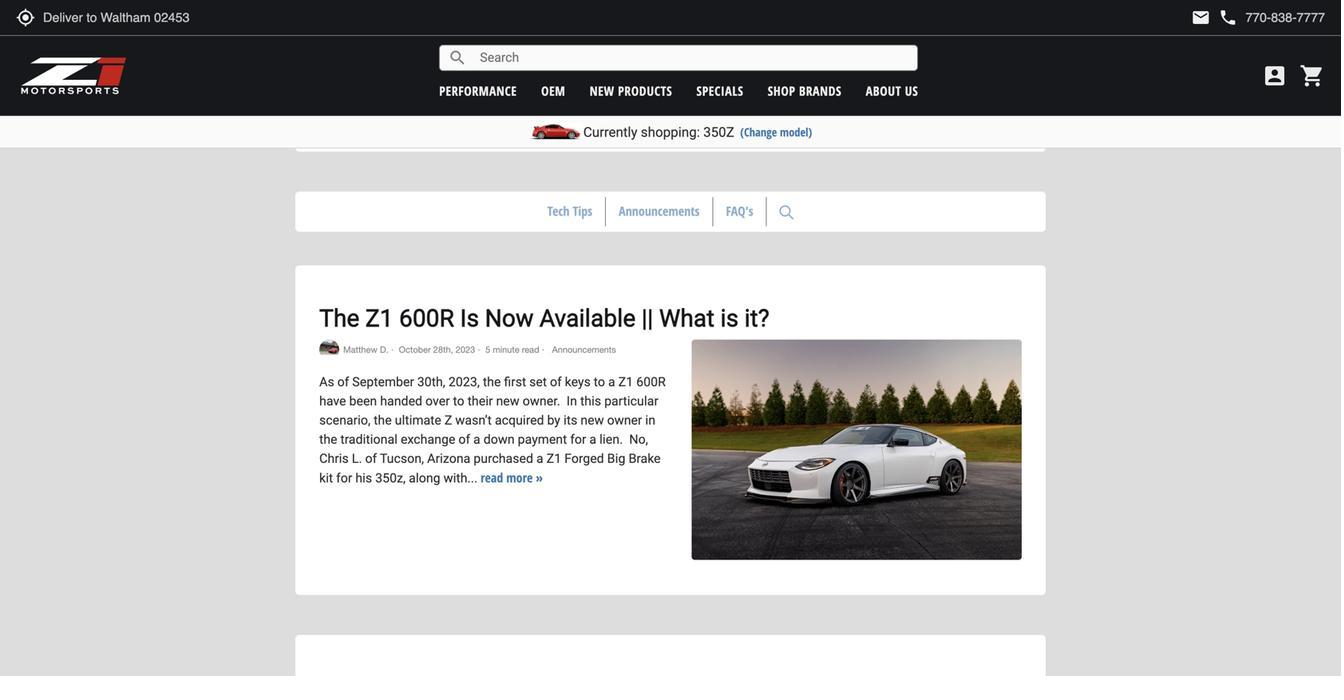 Task type: describe. For each thing, give the bounding box(es) containing it.
specials link
[[697, 82, 744, 99]]

no,
[[629, 432, 648, 447]]

of down wasn't
[[459, 432, 470, 447]]

down
[[484, 432, 515, 447]]

shopping_cart
[[1300, 63, 1325, 89]]

new products link
[[590, 82, 672, 99]]

0 vertical spatial to
[[594, 375, 605, 390]]

a down wasn't
[[473, 432, 480, 447]]

5
[[486, 345, 490, 355]]

forged
[[565, 451, 604, 466]]

350z
[[703, 124, 734, 140]]

available
[[540, 304, 636, 333]]

shopping:
[[641, 124, 700, 140]]

keys
[[565, 375, 591, 390]]

in
[[645, 413, 656, 428]]

the z1 600r is now available || what is it?
[[319, 304, 770, 333]]

wasn't
[[455, 413, 492, 428]]

2 vertical spatial new
[[581, 413, 604, 428]]

over
[[426, 394, 450, 409]]

1 vertical spatial to
[[453, 394, 464, 409]]

now
[[485, 304, 534, 333]]

(change model) link
[[740, 124, 812, 140]]

model)
[[780, 124, 812, 140]]

the
[[319, 304, 360, 333]]

mail
[[1191, 8, 1211, 27]]

mail phone
[[1191, 8, 1238, 27]]

been
[[349, 394, 377, 409]]

traditional
[[340, 432, 398, 447]]

»
[[536, 469, 543, 486]]

performance
[[439, 82, 517, 99]]

2 horizontal spatial the
[[483, 375, 501, 390]]

faq's
[[726, 202, 753, 219]]

(change
[[740, 124, 777, 140]]

of right l.
[[365, 451, 377, 466]]

a up particular
[[608, 375, 615, 390]]

of right set
[[550, 375, 562, 390]]

owner
[[607, 413, 642, 428]]

as of september 30th, 2023, the first set of keys to a z1 600r have been handed over to their new owner.  in this particular scenario, the ultimate z wasn't acquired by its new owner in the traditional exchange of a down payment for a lien.  no, chris l. of tucson, arizona purchased a z1 forged big brake kit for his 350z, along with...
[[319, 375, 666, 486]]

more
[[506, 469, 533, 486]]

in
[[567, 394, 577, 409]]

shop brands
[[768, 82, 842, 99]]

about us link
[[866, 82, 918, 99]]

payment
[[518, 432, 567, 447]]

by
[[547, 413, 560, 428]]

currently shopping: 350z (change model)
[[583, 124, 812, 140]]

account_box
[[1262, 63, 1288, 89]]

performance link
[[439, 82, 517, 99]]

oem link
[[541, 82, 566, 99]]

1 vertical spatial read
[[481, 469, 503, 486]]

1 horizontal spatial announcements
[[619, 202, 700, 219]]

0 horizontal spatial 600r
[[399, 304, 454, 333]]

1 horizontal spatial read
[[522, 345, 539, 355]]

mail link
[[1191, 8, 1211, 27]]

oem
[[541, 82, 566, 99]]

exchange
[[401, 432, 455, 447]]

the z1 600r is now available || what is it? image
[[692, 340, 1022, 560]]

about
[[866, 82, 901, 99]]

read more »
[[481, 469, 543, 486]]

ultimate
[[395, 413, 441, 428]]

tech
[[547, 202, 570, 219]]

his
[[355, 471, 372, 486]]

tech tips link
[[535, 197, 605, 225]]

chris
[[319, 451, 349, 466]]

2 horizontal spatial z1
[[618, 375, 633, 390]]

it?
[[745, 304, 770, 333]]



Task type: locate. For each thing, give the bounding box(es) containing it.
1 horizontal spatial the
[[374, 413, 392, 428]]

2 vertical spatial z1
[[547, 451, 561, 466]]

new up currently
[[590, 82, 614, 99]]

with...
[[444, 471, 478, 486]]

the up traditional
[[374, 413, 392, 428]]

a up forged
[[589, 432, 596, 447]]

announcements right "tips"
[[619, 202, 700, 219]]

2023,
[[449, 375, 480, 390]]

first
[[504, 375, 526, 390]]

1 vertical spatial z1
[[618, 375, 633, 390]]

1 horizontal spatial 600r
[[636, 375, 666, 390]]

d.
[[380, 345, 389, 355]]

600r up particular
[[636, 375, 666, 390]]

acquired
[[495, 413, 544, 428]]

about us
[[866, 82, 918, 99]]

read right the minute
[[522, 345, 539, 355]]

read down purchased on the bottom of the page
[[481, 469, 503, 486]]

read more » link
[[481, 469, 543, 486]]

for right kit
[[336, 471, 352, 486]]

z1
[[365, 304, 393, 333], [618, 375, 633, 390], [547, 451, 561, 466]]

tucson,
[[380, 451, 424, 466]]

its
[[564, 413, 577, 428]]

0 vertical spatial z1
[[365, 304, 393, 333]]

kit
[[319, 471, 333, 486]]

september
[[352, 375, 414, 390]]

brake
[[629, 451, 661, 466]]

the z1 600r is now available || what is it? link
[[319, 304, 770, 333]]

phone
[[1219, 8, 1238, 27]]

particular
[[604, 394, 659, 409]]

tips
[[573, 202, 593, 219]]

currently
[[583, 124, 638, 140]]

350z,
[[375, 471, 406, 486]]

their
[[468, 394, 493, 409]]

600r inside as of september 30th, 2023, the first set of keys to a z1 600r have been handed over to their new owner.  in this particular scenario, the ultimate z wasn't acquired by its new owner in the traditional exchange of a down payment for a lien.  no, chris l. of tucson, arizona purchased a z1 forged big brake kit for his 350z, along with...
[[636, 375, 666, 390]]

0 vertical spatial for
[[570, 432, 586, 447]]

1 horizontal spatial for
[[570, 432, 586, 447]]

z1 up particular
[[618, 375, 633, 390]]

announcements
[[619, 202, 700, 219], [550, 345, 616, 355]]

1 vertical spatial the
[[374, 413, 392, 428]]

a up »
[[536, 451, 543, 466]]

along
[[409, 471, 440, 486]]

scenario,
[[319, 413, 371, 428]]

matthew
[[343, 345, 377, 355]]

new products
[[590, 82, 672, 99]]

is
[[720, 304, 739, 333]]

600r
[[399, 304, 454, 333], [636, 375, 666, 390]]

matthew d. image
[[319, 340, 339, 355]]

big
[[607, 451, 626, 466]]

purchased
[[474, 451, 533, 466]]

new down 'this'
[[581, 413, 604, 428]]

0 vertical spatial read
[[522, 345, 539, 355]]

announcements down available
[[550, 345, 616, 355]]

1 vertical spatial announcements
[[550, 345, 616, 355]]

october 28th, 2023
[[399, 345, 475, 355]]

of
[[337, 375, 349, 390], [550, 375, 562, 390], [459, 432, 470, 447], [365, 451, 377, 466]]

handed
[[380, 394, 422, 409]]

the up their on the bottom left
[[483, 375, 501, 390]]

is
[[460, 304, 479, 333]]

0 vertical spatial new
[[590, 82, 614, 99]]

shop
[[768, 82, 796, 99]]

shopping_cart link
[[1296, 63, 1325, 89]]

as
[[319, 375, 334, 390]]

what
[[659, 304, 715, 333]]

5 minute read
[[486, 345, 539, 355]]

us
[[905, 82, 918, 99]]

tech tips
[[547, 202, 593, 219]]

1 vertical spatial for
[[336, 471, 352, 486]]

to down 2023,
[[453, 394, 464, 409]]

have
[[319, 394, 346, 409]]

products
[[618, 82, 672, 99]]

30th,
[[417, 375, 445, 390]]

specials
[[697, 82, 744, 99]]

set
[[529, 375, 547, 390]]

600r up october 28th, 2023
[[399, 304, 454, 333]]

minute
[[493, 345, 520, 355]]

1 horizontal spatial to
[[594, 375, 605, 390]]

of right as
[[337, 375, 349, 390]]

0 vertical spatial announcements
[[619, 202, 700, 219]]

z
[[445, 413, 452, 428]]

0 horizontal spatial read
[[481, 469, 503, 486]]

to
[[594, 375, 605, 390], [453, 394, 464, 409]]

0 horizontal spatial to
[[453, 394, 464, 409]]

to up 'this'
[[594, 375, 605, 390]]

l.
[[352, 451, 362, 466]]

new
[[590, 82, 614, 99], [496, 394, 520, 409], [581, 413, 604, 428]]

search
[[448, 48, 467, 67]]

1 vertical spatial new
[[496, 394, 520, 409]]

matthew d.
[[343, 345, 389, 355]]

28th,
[[433, 345, 453, 355]]

0 horizontal spatial for
[[336, 471, 352, 486]]

phone link
[[1219, 8, 1325, 27]]

0 vertical spatial the
[[483, 375, 501, 390]]

0 horizontal spatial announcements
[[550, 345, 616, 355]]

my_location
[[16, 8, 35, 27]]

account_box link
[[1258, 63, 1292, 89]]

announcements link
[[606, 197, 712, 225]]

0 horizontal spatial z1
[[365, 304, 393, 333]]

faq's link
[[713, 197, 766, 225]]

Search search field
[[467, 46, 918, 70]]

arizona
[[427, 451, 471, 466]]

z1 down payment
[[547, 451, 561, 466]]

october
[[399, 345, 431, 355]]

1 vertical spatial 600r
[[636, 375, 666, 390]]

2023
[[456, 345, 475, 355]]

0 horizontal spatial the
[[319, 432, 337, 447]]

for up forged
[[570, 432, 586, 447]]

z1 up d.
[[365, 304, 393, 333]]

1 horizontal spatial z1
[[547, 451, 561, 466]]

shop brands link
[[768, 82, 842, 99]]

2 vertical spatial the
[[319, 432, 337, 447]]

z1 motorsports logo image
[[20, 56, 127, 96]]

this
[[580, 394, 601, 409]]

0 vertical spatial 600r
[[399, 304, 454, 333]]

the up chris
[[319, 432, 337, 447]]

||
[[642, 304, 653, 333]]

new down first
[[496, 394, 520, 409]]



Task type: vqa. For each thing, say whether or not it's contained in the screenshot.
the bottommost new
yes



